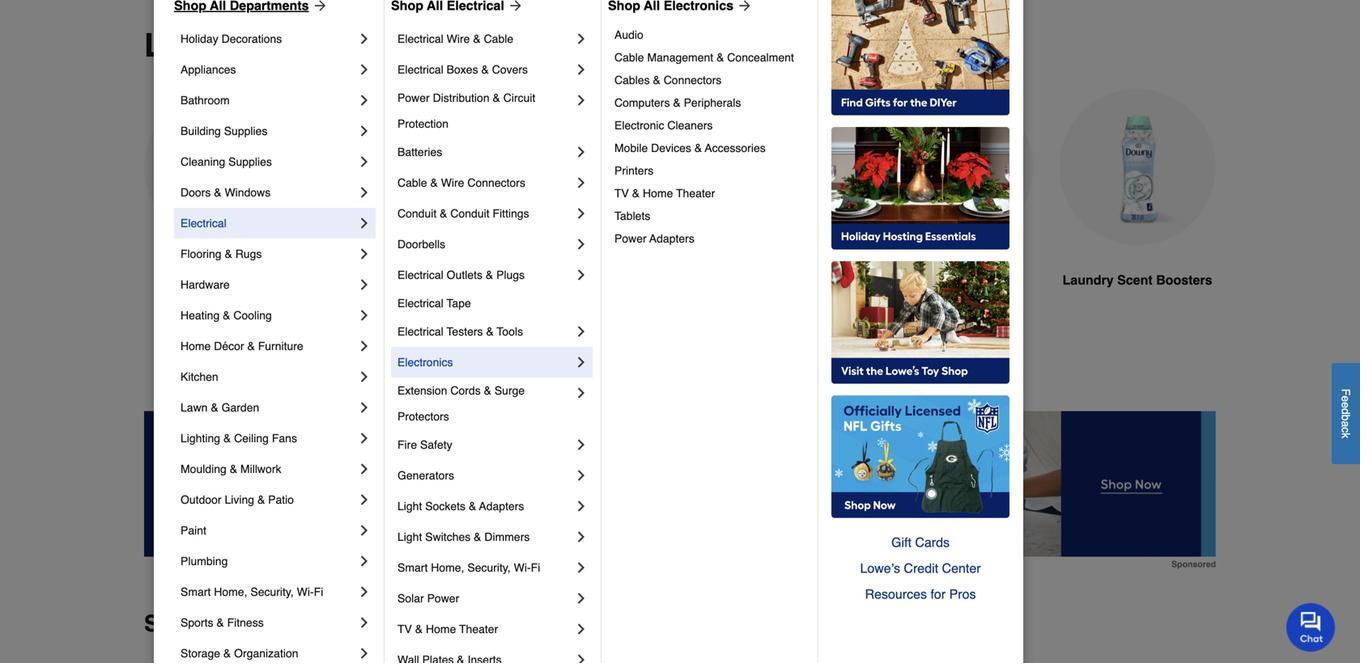 Task type: describe. For each thing, give the bounding box(es) containing it.
0 horizontal spatial cleaners
[[667, 119, 713, 132]]

flooring
[[181, 248, 221, 261]]

chevron right image for tv & home theater
[[573, 622, 589, 638]]

outdoor living & patio link
[[181, 485, 356, 516]]

wi- for the leftmost smart home, security, wi-fi link chevron right icon
[[297, 586, 314, 599]]

& down printers
[[632, 187, 640, 200]]

paint link
[[181, 516, 356, 546]]

orange box of tide washing machine cleaner. image
[[693, 89, 850, 246]]

plumbing
[[181, 555, 228, 568]]

0 vertical spatial wire
[[447, 32, 470, 45]]

chevron right image for kitchen
[[356, 369, 372, 385]]

green container of gain laundry detergent. image
[[144, 89, 301, 246]]

laundry detergent
[[165, 273, 280, 288]]

1 vertical spatial wire
[[441, 176, 464, 189]]

fi for the leftmost smart home, security, wi-fi link
[[314, 586, 323, 599]]

blue bottle of downy fabric softener. image
[[327, 89, 484, 246]]

gift
[[891, 536, 911, 550]]

laundry for laundry scent boosters
[[1063, 273, 1114, 288]]

patio
[[268, 494, 294, 507]]

chevron right image for electrical wire & cable
[[573, 31, 589, 47]]

smart home, security, wi-fi for the right smart home, security, wi-fi link
[[397, 562, 540, 575]]

& inside cable & wire connectors link
[[430, 176, 438, 189]]

1 vertical spatial adapters
[[479, 500, 524, 513]]

chevron right image for paint
[[356, 523, 372, 539]]

home for left tv & home theater link
[[426, 623, 456, 636]]

adapters inside 'link'
[[649, 232, 694, 245]]

electrical for electrical
[[181, 217, 227, 230]]

chevron right image for "holiday decorations" link at top
[[356, 31, 372, 47]]

chevron right image for plumbing 'link'
[[356, 554, 372, 570]]

electrical outlets & plugs link
[[397, 260, 573, 291]]

tv for rightmost tv & home theater link
[[614, 187, 629, 200]]

for
[[931, 587, 946, 602]]

& inside lawn & garden link
[[211, 402, 218, 414]]

shop
[[144, 612, 201, 638]]

chevron right image for outdoor living & patio link
[[356, 492, 372, 508]]

chevron right image for lighting & ceiling fans
[[356, 431, 372, 447]]

protectors
[[397, 410, 449, 423]]

chevron right image for appliances
[[356, 62, 372, 78]]

cable & wire connectors link
[[397, 168, 573, 198]]

distribution
[[433, 91, 489, 104]]

2 conduit from the left
[[450, 207, 489, 220]]

chevron right image for hardware
[[356, 277, 372, 293]]

& inside doors & windows link
[[214, 186, 221, 199]]

kitchen link
[[181, 362, 356, 393]]

1 horizontal spatial tv & home theater link
[[614, 182, 806, 205]]

tv for left tv & home theater link
[[397, 623, 412, 636]]

devices
[[651, 142, 691, 155]]

doors & windows
[[181, 186, 271, 199]]

fittings
[[493, 207, 529, 220]]

chevron right image for solar power
[[573, 591, 589, 607]]

electrical for electrical tape
[[397, 297, 443, 310]]

management
[[647, 51, 713, 64]]

holiday decorations link
[[181, 23, 356, 54]]

electrical tape link
[[397, 291, 589, 317]]

batteries link
[[397, 137, 573, 168]]

fresheners
[[941, 273, 1011, 288]]

chevron right image for batteries
[[573, 144, 589, 160]]

cables
[[614, 74, 650, 87]]

& inside electrical boxes & covers link
[[481, 63, 489, 76]]

chevron right image for doorbells
[[573, 236, 589, 253]]

protection
[[397, 117, 449, 130]]

electrical outlets & plugs
[[397, 269, 525, 282]]

mobile
[[614, 142, 648, 155]]

appliances link
[[181, 54, 356, 85]]

electrical testers & tools link
[[397, 317, 573, 347]]

chevron right image for cleaning supplies
[[356, 154, 372, 170]]

doorbells
[[397, 238, 445, 251]]

cables & connectors link
[[614, 69, 806, 91]]

& inside mobile devices & accessories link
[[694, 142, 702, 155]]

resources for pros link
[[831, 582, 1009, 608]]

lighting & ceiling fans
[[181, 432, 297, 445]]

electrical testers & tools
[[397, 325, 523, 338]]

chevron right image for electrical testers & tools
[[573, 324, 589, 340]]

generators link
[[397, 461, 573, 491]]

lowe's credit center
[[860, 561, 981, 576]]

resources
[[865, 587, 927, 602]]

chevron right image for lawn & garden link
[[356, 400, 372, 416]]

gift cards
[[891, 536, 950, 550]]

electrical tape
[[397, 297, 471, 310]]

supplies for cleaning supplies
[[228, 155, 272, 168]]

circuit
[[503, 91, 535, 104]]

cords
[[450, 385, 481, 397]]

sports & fitness
[[181, 617, 264, 630]]

f
[[1339, 389, 1352, 396]]

resources for pros
[[865, 587, 976, 602]]

0 horizontal spatial smart home, security, wi-fi link
[[181, 577, 356, 608]]

moulding
[[181, 463, 227, 476]]

detergent
[[220, 273, 280, 288]]

safety
[[420, 439, 452, 452]]

switches
[[425, 531, 471, 544]]

a
[[1339, 421, 1352, 428]]

doors & windows link
[[181, 177, 356, 208]]

chevron right image for electrical
[[356, 215, 372, 232]]

electrical boxes & covers link
[[397, 54, 573, 85]]

& inside light sockets & adapters link
[[469, 500, 476, 513]]

washing
[[717, 273, 771, 288]]

home, for the leftmost smart home, security, wi-fi link
[[214, 586, 247, 599]]

batteries
[[397, 146, 442, 159]]

light sockets & adapters link
[[397, 491, 573, 522]]

kitchen
[[181, 371, 218, 384]]

& inside conduit & conduit fittings link
[[440, 207, 447, 220]]

wi- for the right smart home, security, wi-fi link's chevron right icon
[[514, 562, 531, 575]]

0 vertical spatial cable
[[484, 32, 513, 45]]

b
[[1339, 415, 1352, 421]]

tablets link
[[614, 205, 806, 227]]

chevron right image for conduit & conduit fittings link
[[573, 206, 589, 222]]

moulding & millwork link
[[181, 454, 356, 485]]

cable for cable management & concealment
[[614, 51, 644, 64]]

cleaners inside washing machine cleaners
[[744, 292, 799, 307]]

pros
[[949, 587, 976, 602]]

& inside 'moulding & millwork' link
[[230, 463, 237, 476]]

garden
[[221, 402, 259, 414]]

home, for the right smart home, security, wi-fi link
[[431, 562, 464, 575]]

building
[[181, 125, 221, 138]]

rugs
[[235, 248, 262, 261]]

cleaning
[[181, 155, 225, 168]]

light for light switches & dimmers
[[397, 531, 422, 544]]

0 vertical spatial supplies
[[281, 27, 416, 64]]

connectors inside cable & wire connectors link
[[467, 176, 525, 189]]

brand
[[240, 612, 305, 638]]

& inside light switches & dimmers link
[[474, 531, 481, 544]]

fabric for fabric fresheners
[[898, 273, 937, 288]]

concealment
[[727, 51, 794, 64]]

& inside cables & connectors link
[[653, 74, 660, 87]]

organization
[[234, 648, 298, 661]]

computers & peripherals
[[614, 96, 741, 109]]

generators
[[397, 470, 454, 482]]

shop by brand
[[144, 612, 305, 638]]

c
[[1339, 428, 1352, 433]]

fans
[[272, 432, 297, 445]]

fabric softeners
[[354, 273, 457, 288]]

theater for rightmost tv & home theater link
[[676, 187, 715, 200]]

& inside 'flooring & rugs' link
[[225, 248, 232, 261]]

& inside lighting & ceiling fans link
[[223, 432, 231, 445]]

1 vertical spatial home
[[181, 340, 211, 353]]

chevron right image for 'flooring & rugs' link
[[356, 246, 372, 262]]

power distribution & circuit protection
[[397, 91, 539, 130]]

security, for the right smart home, security, wi-fi link's chevron right icon
[[467, 562, 511, 575]]

3 arrow right image from the left
[[733, 0, 753, 14]]

chevron right image for home décor & furniture link
[[356, 338, 372, 355]]

chevron right image for moulding & millwork
[[356, 461, 372, 478]]

light for light sockets & adapters
[[397, 500, 422, 513]]

visit the lowe's toy shop. image
[[831, 261, 1009, 385]]

holiday hosting essentials. image
[[831, 127, 1009, 250]]



Task type: vqa. For each thing, say whether or not it's contained in the screenshot.
the doors & windows
yes



Task type: locate. For each thing, give the bounding box(es) containing it.
1 vertical spatial tv & home theater link
[[397, 614, 573, 645]]

0 horizontal spatial tv & home theater
[[397, 623, 498, 636]]

2 vertical spatial cable
[[397, 176, 427, 189]]

0 horizontal spatial fabric
[[354, 273, 393, 288]]

stain
[[567, 273, 599, 288]]

advertisement region
[[144, 412, 1216, 570]]

e up d
[[1339, 396, 1352, 402]]

1 horizontal spatial wi-
[[514, 562, 531, 575]]

& down 'batteries'
[[430, 176, 438, 189]]

fi down light switches & dimmers link at bottom
[[531, 562, 540, 575]]

fabric left "fresheners"
[[898, 273, 937, 288]]

1 vertical spatial theater
[[459, 623, 498, 636]]

sockets
[[425, 500, 466, 513]]

& down cables & connectors
[[673, 96, 681, 109]]

cable for cable & wire connectors
[[397, 176, 427, 189]]

chevron right image for power distribution & circuit protection link
[[573, 92, 589, 108]]

tv & home theater
[[614, 187, 715, 200], [397, 623, 498, 636]]

chevron right image for storage & organization link
[[356, 646, 372, 662]]

electrical up electronics
[[397, 325, 443, 338]]

arrow right image
[[309, 0, 328, 14], [504, 0, 524, 14], [733, 0, 753, 14]]

adapters up dimmers
[[479, 500, 524, 513]]

0 vertical spatial fi
[[531, 562, 540, 575]]

power inside "power adapters" 'link'
[[614, 232, 647, 245]]

1 vertical spatial home,
[[214, 586, 247, 599]]

electronics link
[[397, 347, 573, 378]]

& inside electrical outlets & plugs link
[[486, 269, 493, 282]]

electrical
[[397, 32, 443, 45], [397, 63, 443, 76], [181, 217, 227, 230], [397, 269, 443, 282], [397, 297, 443, 310], [397, 325, 443, 338]]

arrow right image up the laundry supplies
[[309, 0, 328, 14]]

electronic
[[614, 119, 664, 132]]

& left millwork
[[230, 463, 237, 476]]

moulding & millwork
[[181, 463, 281, 476]]

0 horizontal spatial conduit
[[397, 207, 437, 220]]

flooring & rugs
[[181, 248, 262, 261]]

1 horizontal spatial fi
[[531, 562, 540, 575]]

& right lawn
[[211, 402, 218, 414]]

0 horizontal spatial tv & home theater link
[[397, 614, 573, 645]]

scent
[[1117, 273, 1152, 288]]

surge
[[494, 385, 525, 397]]

chevron right image for heating & cooling
[[356, 308, 372, 324]]

& right storage
[[223, 648, 231, 661]]

1 vertical spatial tv
[[397, 623, 412, 636]]

printers link
[[614, 159, 806, 182]]

& inside electrical wire & cable link
[[473, 32, 481, 45]]

& right sockets
[[469, 500, 476, 513]]

conduit & conduit fittings
[[397, 207, 529, 220]]

electrical wire & cable
[[397, 32, 513, 45]]

1 horizontal spatial cable
[[484, 32, 513, 45]]

1 horizontal spatial home,
[[431, 562, 464, 575]]

1 vertical spatial cleaners
[[744, 292, 799, 307]]

& left rugs
[[225, 248, 232, 261]]

1 e from the top
[[1339, 396, 1352, 402]]

1 horizontal spatial smart home, security, wi-fi link
[[397, 553, 573, 584]]

power adapters link
[[614, 227, 806, 250]]

electrical boxes & covers
[[397, 63, 528, 76]]

fi for the right smart home, security, wi-fi link
[[531, 562, 540, 575]]

0 vertical spatial theater
[[676, 187, 715, 200]]

conduit down cable & wire connectors
[[450, 207, 489, 220]]

theater down "printers" link
[[676, 187, 715, 200]]

power right solar
[[427, 593, 459, 606]]

& up electrical boxes & covers link
[[473, 32, 481, 45]]

electrical left boxes
[[397, 63, 443, 76]]

2 e from the top
[[1339, 402, 1352, 409]]

conduit
[[397, 207, 437, 220], [450, 207, 489, 220]]

electrical up flooring
[[181, 217, 227, 230]]

& down solar
[[415, 623, 423, 636]]

chevron right image
[[356, 31, 372, 47], [573, 62, 589, 78], [573, 92, 589, 108], [356, 123, 372, 139], [573, 175, 589, 191], [356, 185, 372, 201], [573, 206, 589, 222], [356, 246, 372, 262], [356, 338, 372, 355], [573, 355, 589, 371], [356, 400, 372, 416], [573, 437, 589, 453], [573, 468, 589, 484], [356, 492, 372, 508], [573, 499, 589, 515], [356, 554, 372, 570], [573, 560, 589, 576], [356, 584, 372, 601], [356, 615, 372, 631], [356, 646, 372, 662]]

& down the "audio" link
[[716, 51, 724, 64]]

connectors inside cables & connectors link
[[664, 74, 722, 87]]

1 horizontal spatial security,
[[467, 562, 511, 575]]

& right sports
[[216, 617, 224, 630]]

& inside extension cords & surge protectors
[[484, 385, 491, 397]]

plugs
[[496, 269, 525, 282]]

officially licensed n f l gifts. shop now. image
[[831, 396, 1009, 519]]

& left plugs
[[486, 269, 493, 282]]

lawn & garden link
[[181, 393, 356, 423]]

credit
[[904, 561, 938, 576]]

0 horizontal spatial smart home, security, wi-fi
[[181, 586, 323, 599]]

chevron right image for light sockets & adapters link
[[573, 499, 589, 515]]

& inside "computers & peripherals" link
[[673, 96, 681, 109]]

connectors down the "cable management & concealment"
[[664, 74, 722, 87]]

1 horizontal spatial theater
[[676, 187, 715, 200]]

2 vertical spatial supplies
[[228, 155, 272, 168]]

0 vertical spatial adapters
[[649, 232, 694, 245]]

1 vertical spatial light
[[397, 531, 422, 544]]

chevron right image for electrical outlets & plugs
[[573, 267, 589, 283]]

2 horizontal spatial cable
[[614, 51, 644, 64]]

tv & home theater down printers
[[614, 187, 715, 200]]

1 horizontal spatial tv
[[614, 187, 629, 200]]

cables & connectors
[[614, 74, 722, 87]]

light sockets & adapters
[[397, 500, 524, 513]]

tv & home theater link down solar power
[[397, 614, 573, 645]]

plumbing link
[[181, 546, 356, 577]]

1 vertical spatial wi-
[[297, 586, 314, 599]]

1 vertical spatial supplies
[[224, 125, 267, 138]]

0 vertical spatial smart
[[397, 562, 428, 575]]

bottle of downy laundry scent booster. image
[[1059, 89, 1216, 246]]

power for power distribution & circuit protection
[[397, 91, 430, 104]]

1 horizontal spatial connectors
[[664, 74, 722, 87]]

wire up the "conduit & conduit fittings"
[[441, 176, 464, 189]]

1 vertical spatial fi
[[314, 586, 323, 599]]

laundry up bathroom
[[144, 27, 272, 64]]

solar power link
[[397, 584, 573, 614]]

& left tools
[[486, 325, 494, 338]]

doorbells link
[[397, 229, 573, 260]]

home up kitchen
[[181, 340, 211, 353]]

decorations
[[221, 32, 282, 45]]

chevron right image for light switches & dimmers
[[573, 529, 589, 546]]

tablets
[[614, 210, 650, 223]]

chevron right image for sports & fitness link
[[356, 615, 372, 631]]

smart home, security, wi-fi up fitness
[[181, 586, 323, 599]]

security, up sports & fitness link
[[250, 586, 294, 599]]

cleaners down washing at the top right of page
[[744, 292, 799, 307]]

1 vertical spatial tv & home theater
[[397, 623, 498, 636]]

wire up boxes
[[447, 32, 470, 45]]

tv up tablets
[[614, 187, 629, 200]]

millwork
[[240, 463, 281, 476]]

home décor & furniture link
[[181, 331, 356, 362]]

2 light from the top
[[397, 531, 422, 544]]

1 horizontal spatial conduit
[[450, 207, 489, 220]]

wi- down dimmers
[[514, 562, 531, 575]]

0 horizontal spatial arrow right image
[[309, 0, 328, 14]]

1 horizontal spatial fabric
[[898, 273, 937, 288]]

1 vertical spatial connectors
[[467, 176, 525, 189]]

0 vertical spatial connectors
[[664, 74, 722, 87]]

1 vertical spatial security,
[[250, 586, 294, 599]]

center
[[942, 561, 981, 576]]

0 horizontal spatial connectors
[[467, 176, 525, 189]]

home for rightmost tv & home theater link
[[643, 187, 673, 200]]

electronics
[[397, 356, 453, 369]]

living
[[225, 494, 254, 507]]

0 vertical spatial light
[[397, 500, 422, 513]]

chevron right image
[[573, 31, 589, 47], [356, 62, 372, 78], [356, 92, 372, 108], [573, 144, 589, 160], [356, 154, 372, 170], [356, 215, 372, 232], [573, 236, 589, 253], [573, 267, 589, 283], [356, 277, 372, 293], [356, 308, 372, 324], [573, 324, 589, 340], [356, 369, 372, 385], [573, 385, 589, 402], [356, 431, 372, 447], [356, 461, 372, 478], [356, 523, 372, 539], [573, 529, 589, 546], [573, 591, 589, 607], [573, 622, 589, 638], [573, 652, 589, 664]]

chevron right image for electrical boxes & covers link
[[573, 62, 589, 78]]

1 vertical spatial power
[[614, 232, 647, 245]]

1 light from the top
[[397, 500, 422, 513]]

conduit up doorbells
[[397, 207, 437, 220]]

tape
[[447, 297, 471, 310]]

0 vertical spatial tv
[[614, 187, 629, 200]]

2 horizontal spatial home
[[643, 187, 673, 200]]

0 horizontal spatial fi
[[314, 586, 323, 599]]

chevron right image for bathroom
[[356, 92, 372, 108]]

laundry down flooring
[[165, 273, 216, 288]]

& right "cords"
[[484, 385, 491, 397]]

chevron right image for fire safety link
[[573, 437, 589, 453]]

f e e d b a c k
[[1339, 389, 1352, 439]]

find gifts for the diyer. image
[[831, 0, 1009, 116]]

0 horizontal spatial home
[[181, 340, 211, 353]]

blue spray bottle of febreze fabric freshener. image
[[876, 89, 1033, 246]]

electronic cleaners link
[[614, 114, 806, 137]]

chevron right image for 'electronics' link
[[573, 355, 589, 371]]

home, down 'switches'
[[431, 562, 464, 575]]

wire
[[447, 32, 470, 45], [441, 176, 464, 189]]

smart home, security, wi-fi for the leftmost smart home, security, wi-fi link
[[181, 586, 323, 599]]

machine
[[774, 273, 826, 288]]

0 horizontal spatial home,
[[214, 586, 247, 599]]

0 vertical spatial power
[[397, 91, 430, 104]]

cable management & concealment
[[614, 51, 794, 64]]

0 horizontal spatial adapters
[[479, 500, 524, 513]]

chevron right image for the leftmost smart home, security, wi-fi link
[[356, 584, 372, 601]]

0 horizontal spatial security,
[[250, 586, 294, 599]]

1 horizontal spatial arrow right image
[[504, 0, 524, 14]]

storage & organization
[[181, 648, 298, 661]]

0 horizontal spatial wi-
[[297, 586, 314, 599]]

1 horizontal spatial home
[[426, 623, 456, 636]]

cable down audio
[[614, 51, 644, 64]]

solar
[[397, 593, 424, 606]]

1 horizontal spatial smart
[[397, 562, 428, 575]]

sports
[[181, 617, 213, 630]]

cable up covers at the left of the page
[[484, 32, 513, 45]]

fi down plumbing 'link'
[[314, 586, 323, 599]]

solar power
[[397, 593, 459, 606]]

1 conduit from the left
[[397, 207, 437, 220]]

tv & home theater for rightmost tv & home theater link
[[614, 187, 715, 200]]

power down tablets
[[614, 232, 647, 245]]

smart up sports
[[181, 586, 211, 599]]

0 vertical spatial tv & home theater link
[[614, 182, 806, 205]]

appliances
[[181, 63, 236, 76]]

0 vertical spatial security,
[[467, 562, 511, 575]]

laundry stain removers
[[512, 273, 665, 288]]

laundry detergent link
[[144, 89, 301, 329]]

2 vertical spatial home
[[426, 623, 456, 636]]

cable down 'batteries'
[[397, 176, 427, 189]]

& right boxes
[[481, 63, 489, 76]]

arrow right image up the "audio" link
[[733, 0, 753, 14]]

wi- up brand
[[297, 586, 314, 599]]

1 vertical spatial smart
[[181, 586, 211, 599]]

electrical up electrical boxes & covers
[[397, 32, 443, 45]]

& inside storage & organization link
[[223, 648, 231, 661]]

d
[[1339, 409, 1352, 415]]

0 horizontal spatial theater
[[459, 623, 498, 636]]

chat invite button image
[[1286, 603, 1336, 653]]

chevron right image for the right smart home, security, wi-fi link
[[573, 560, 589, 576]]

by
[[207, 612, 234, 638]]

electrical down doorbells
[[397, 269, 443, 282]]

fabric left softeners
[[354, 273, 393, 288]]

1 fabric from the left
[[354, 273, 393, 288]]

& left cooling
[[223, 309, 230, 322]]

2 vertical spatial power
[[427, 593, 459, 606]]

chevron right image for extension cords & surge protectors
[[573, 385, 589, 402]]

chevron right image for building supplies 'link'
[[356, 123, 372, 139]]

connectors up conduit & conduit fittings link
[[467, 176, 525, 189]]

& inside power distribution & circuit protection
[[493, 91, 500, 104]]

cleaning supplies
[[181, 155, 272, 168]]

0 vertical spatial home,
[[431, 562, 464, 575]]

audio link
[[614, 23, 806, 46]]

laundry left the stain
[[512, 273, 563, 288]]

theater for left tv & home theater link
[[459, 623, 498, 636]]

tv & home theater for left tv & home theater link
[[397, 623, 498, 636]]

chevron right image for doors & windows link on the top left of the page
[[356, 185, 372, 201]]

electrical for electrical outlets & plugs
[[397, 269, 443, 282]]

electrical down softeners
[[397, 297, 443, 310]]

& right décor
[[247, 340, 255, 353]]

lawn & garden
[[181, 402, 259, 414]]

& inside home décor & furniture link
[[247, 340, 255, 353]]

2 arrow right image from the left
[[504, 0, 524, 14]]

extension
[[397, 385, 447, 397]]

0 vertical spatial smart home, security, wi-fi
[[397, 562, 540, 575]]

chevron right image for cable & wire connectors link
[[573, 175, 589, 191]]

light down generators at left
[[397, 500, 422, 513]]

white bottle of shout stain remover. image
[[510, 89, 667, 246]]

tv & home theater link up "power adapters" 'link'
[[614, 182, 806, 205]]

supplies inside 'link'
[[224, 125, 267, 138]]

smart up solar
[[397, 562, 428, 575]]

& down electronic cleaners link
[[694, 142, 702, 155]]

power distribution & circuit protection link
[[397, 85, 573, 137]]

building supplies
[[181, 125, 267, 138]]

0 vertical spatial home
[[643, 187, 673, 200]]

& left the ceiling
[[223, 432, 231, 445]]

& inside heating & cooling link
[[223, 309, 230, 322]]

washing machine cleaners link
[[693, 89, 850, 349]]

& left dimmers
[[474, 531, 481, 544]]

security, for the leftmost smart home, security, wi-fi link chevron right icon
[[250, 586, 294, 599]]

tv & home theater down solar power
[[397, 623, 498, 636]]

smart home, security, wi-fi link up brand
[[181, 577, 356, 608]]

boosters
[[1156, 273, 1212, 288]]

adapters down tablets link at the top of page
[[649, 232, 694, 245]]

cable management & concealment link
[[614, 46, 806, 69]]

lighting & ceiling fans link
[[181, 423, 356, 454]]

0 horizontal spatial cable
[[397, 176, 427, 189]]

laundry for laundry detergent
[[165, 273, 216, 288]]

0 vertical spatial wi-
[[514, 562, 531, 575]]

theater down solar power link
[[459, 623, 498, 636]]

laundry for laundry stain removers
[[512, 273, 563, 288]]

paint
[[181, 525, 206, 538]]

outdoor living & patio
[[181, 494, 294, 507]]

fire
[[397, 439, 417, 452]]

1 vertical spatial smart home, security, wi-fi
[[181, 586, 323, 599]]

smart for the right smart home, security, wi-fi link
[[397, 562, 428, 575]]

electrical wire & cable link
[[397, 23, 573, 54]]

tv down solar
[[397, 623, 412, 636]]

light left 'switches'
[[397, 531, 422, 544]]

0 horizontal spatial smart
[[181, 586, 211, 599]]

electrical for electrical boxes & covers
[[397, 63, 443, 76]]

washing machine cleaners
[[717, 273, 826, 307]]

fabric softeners link
[[327, 89, 484, 329]]

& right doors
[[214, 186, 221, 199]]

supplies for building supplies
[[224, 125, 267, 138]]

electrical for electrical wire & cable
[[397, 32, 443, 45]]

security, down light switches & dimmers link at bottom
[[467, 562, 511, 575]]

arrow right image up electrical wire & cable link
[[504, 0, 524, 14]]

testers
[[447, 325, 483, 338]]

laundry left "scent"
[[1063, 273, 1114, 288]]

outdoor
[[181, 494, 221, 507]]

outlets
[[447, 269, 483, 282]]

tv & home theater link
[[614, 182, 806, 205], [397, 614, 573, 645]]

holiday
[[181, 32, 218, 45]]

power for power adapters
[[614, 232, 647, 245]]

home, up sports & fitness
[[214, 586, 247, 599]]

0 horizontal spatial tv
[[397, 623, 412, 636]]

power up protection
[[397, 91, 430, 104]]

& inside sports & fitness link
[[216, 617, 224, 630]]

2 fabric from the left
[[898, 273, 937, 288]]

& right the cables
[[653, 74, 660, 87]]

boxes
[[447, 63, 478, 76]]

e up b
[[1339, 402, 1352, 409]]

décor
[[214, 340, 244, 353]]

bathroom link
[[181, 85, 356, 116]]

1 horizontal spatial tv & home theater
[[614, 187, 715, 200]]

hardware
[[181, 278, 230, 291]]

laundry stain removers link
[[510, 89, 667, 329]]

smart home, security, wi-fi link down light switches & dimmers
[[397, 553, 573, 584]]

1 horizontal spatial adapters
[[649, 232, 694, 245]]

& left the circuit
[[493, 91, 500, 104]]

2 horizontal spatial arrow right image
[[733, 0, 753, 14]]

0 vertical spatial cleaners
[[667, 119, 713, 132]]

smart for the leftmost smart home, security, wi-fi link
[[181, 586, 211, 599]]

cable
[[484, 32, 513, 45], [614, 51, 644, 64], [397, 176, 427, 189]]

e
[[1339, 396, 1352, 402], [1339, 402, 1352, 409]]

cleaners up mobile devices & accessories
[[667, 119, 713, 132]]

& inside the cable management & concealment link
[[716, 51, 724, 64]]

& left patio
[[257, 494, 265, 507]]

building supplies link
[[181, 116, 356, 147]]

electrical for electrical testers & tools
[[397, 325, 443, 338]]

power inside power distribution & circuit protection
[[397, 91, 430, 104]]

power inside solar power link
[[427, 593, 459, 606]]

fabric for fabric softeners
[[354, 273, 393, 288]]

1 vertical spatial cable
[[614, 51, 644, 64]]

chevron right image for generators link
[[573, 468, 589, 484]]

& inside electrical testers & tools link
[[486, 325, 494, 338]]

0 vertical spatial tv & home theater
[[614, 187, 715, 200]]

1 arrow right image from the left
[[309, 0, 328, 14]]

fabric fresheners
[[898, 273, 1011, 288]]

peripherals
[[684, 96, 741, 109]]

& down cable & wire connectors
[[440, 207, 447, 220]]

1 horizontal spatial cleaners
[[744, 292, 799, 307]]

light switches & dimmers link
[[397, 522, 573, 553]]

home down printers
[[643, 187, 673, 200]]

hardware link
[[181, 270, 356, 300]]

& inside outdoor living & patio link
[[257, 494, 265, 507]]

home down solar power
[[426, 623, 456, 636]]

smart home, security, wi-fi down light switches & dimmers
[[397, 562, 540, 575]]

1 horizontal spatial smart home, security, wi-fi
[[397, 562, 540, 575]]



